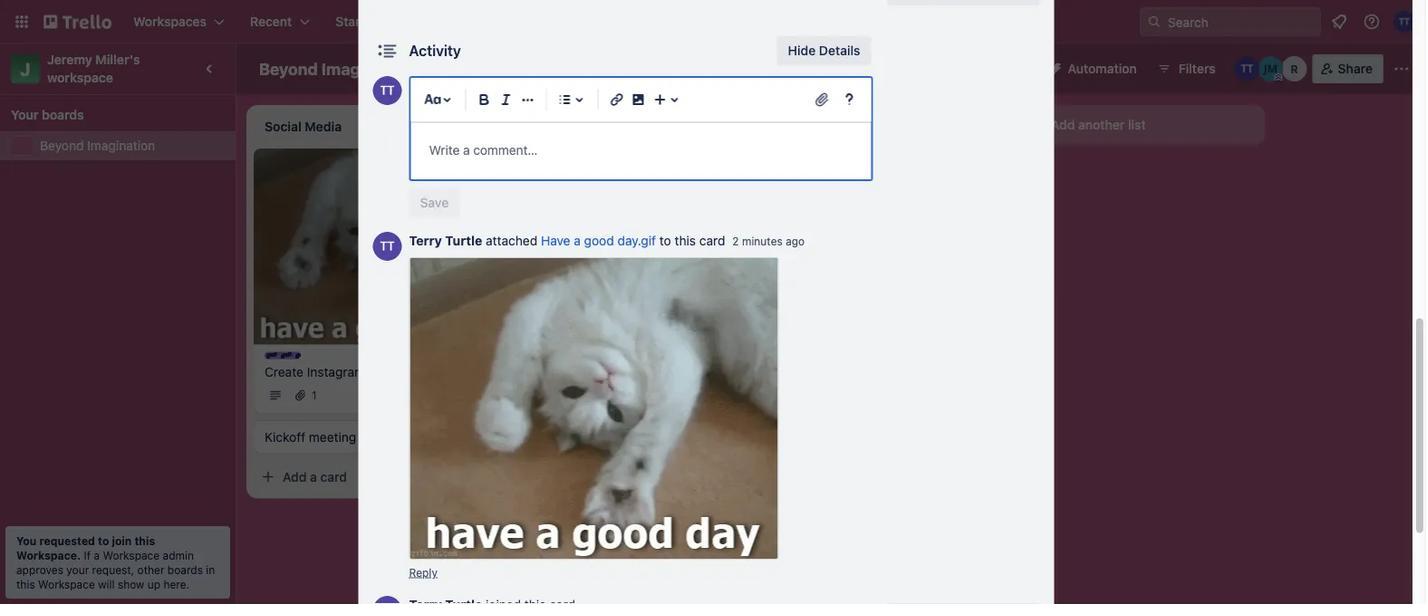 Task type: vqa. For each thing, say whether or not it's contained in the screenshot.
Greg Robinson (gregrobinson96) icon
no



Task type: locate. For each thing, give the bounding box(es) containing it.
up
[[148, 578, 161, 591]]

show
[[118, 578, 144, 591]]

2 vertical spatial card
[[320, 469, 347, 484]]

2 vertical spatial workspace
[[38, 578, 95, 591]]

add down 'kickoff'
[[283, 469, 307, 484]]

1 vertical spatial add a card
[[283, 469, 347, 484]]

1 horizontal spatial add a card button
[[769, 158, 972, 187]]

will
[[98, 578, 115, 591]]

you requested to join this workspace.
[[16, 535, 155, 562]]

requested
[[39, 535, 95, 547]]

add inside add another list button
[[1051, 117, 1075, 132]]

0 horizontal spatial beyond imagination
[[40, 138, 155, 153]]

0 horizontal spatial add
[[283, 469, 307, 484]]

workspace inside workspace visible button
[[492, 61, 558, 76]]

day.gif
[[618, 233, 656, 248]]

kickoff meeting link
[[265, 428, 475, 446]]

0 vertical spatial beyond imagination
[[259, 59, 414, 78]]

this down approves
[[16, 578, 35, 591]]

1 vertical spatial workspace
[[103, 549, 160, 562]]

workspace down your
[[38, 578, 95, 591]]

1 horizontal spatial to
[[660, 233, 671, 248]]

1 vertical spatial card
[[700, 233, 726, 248]]

2 vertical spatial this
[[16, 578, 35, 591]]

terry turtle (terryturtle) image
[[1394, 11, 1416, 33], [373, 76, 402, 105], [373, 232, 402, 261]]

another
[[1079, 117, 1125, 132]]

0 horizontal spatial to
[[98, 535, 109, 547]]

0 vertical spatial terry turtle (terryturtle) image
[[1235, 56, 1260, 82]]

sm image
[[1043, 54, 1068, 80]]

approves
[[16, 564, 63, 576]]

reply
[[409, 566, 438, 579]]

Main content area, start typing to enter text. text field
[[429, 140, 853, 161]]

you
[[16, 535, 37, 547]]

0 horizontal spatial this
[[16, 578, 35, 591]]

card down open help dialog "icon"
[[835, 165, 862, 179]]

1 horizontal spatial workspace
[[103, 549, 160, 562]]

1 horizontal spatial beyond
[[259, 59, 318, 78]]

workspace visible
[[492, 61, 600, 76]]

to right day.gif
[[660, 233, 671, 248]]

0 vertical spatial boards
[[42, 107, 84, 122]]

1 vertical spatial to
[[98, 535, 109, 547]]

boards down admin
[[168, 564, 203, 576]]

bold ⌘b image
[[474, 89, 495, 111]]

0 horizontal spatial imagination
[[87, 138, 155, 153]]

a
[[825, 165, 832, 179], [574, 233, 581, 248], [310, 469, 317, 484], [94, 549, 100, 562]]

1 vertical spatial this
[[134, 535, 155, 547]]

add up ago
[[798, 165, 822, 179]]

share button
[[1313, 54, 1384, 83]]

a down attach and insert link icon
[[825, 165, 832, 179]]

1 vertical spatial boards
[[168, 564, 203, 576]]

0 horizontal spatial add a card
[[283, 469, 347, 484]]

workspace down join
[[103, 549, 160, 562]]

1 vertical spatial add a card button
[[254, 463, 457, 492]]

1 vertical spatial beyond
[[40, 138, 84, 153]]

r
[[1291, 63, 1299, 75]]

search image
[[1147, 15, 1162, 29]]

workspace up more formatting icon
[[492, 61, 558, 76]]

2 horizontal spatial this
[[675, 233, 696, 248]]

boards right your
[[42, 107, 84, 122]]

beyond
[[259, 59, 318, 78], [40, 138, 84, 153]]

add another list button
[[1019, 105, 1265, 145]]

filters button
[[1152, 54, 1222, 83]]

jeremy miller (jeremymiller198) image
[[1259, 56, 1284, 82]]

add a card button
[[769, 158, 972, 187], [254, 463, 457, 492]]

add
[[1051, 117, 1075, 132], [798, 165, 822, 179], [283, 469, 307, 484]]

color: bold red, title: "thoughts" element
[[522, 156, 558, 163]]

text styles image
[[422, 89, 444, 111]]

2 horizontal spatial add
[[1051, 117, 1075, 132]]

0 vertical spatial terry turtle (terryturtle) image
[[1394, 11, 1416, 33]]

to
[[660, 233, 671, 248], [98, 535, 109, 547]]

add a card down kickoff meeting at left bottom
[[283, 469, 347, 484]]

back to home image
[[44, 7, 111, 36]]

add left another
[[1051, 117, 1075, 132]]

terry turtle (terryturtle) image left terry
[[373, 232, 402, 261]]

1 horizontal spatial terry turtle (terryturtle) image
[[1235, 56, 1260, 82]]

2 vertical spatial terry turtle (terryturtle) image
[[373, 232, 402, 261]]

link image
[[606, 89, 628, 111]]

add a card button down kickoff meeting link
[[254, 463, 457, 492]]

board link
[[615, 54, 692, 83]]

card left "2"
[[700, 233, 726, 248]]

beyond imagination link
[[40, 137, 225, 155]]

add a card button down open help dialog "icon"
[[769, 158, 972, 187]]

show menu image
[[1393, 60, 1411, 78]]

terry turtle (terryturtle) image left r
[[1235, 56, 1260, 82]]

to inside you requested to join this workspace.
[[98, 535, 109, 547]]

this inside if a workspace admin approves your request, other boards in this workspace will show up here.
[[16, 578, 35, 591]]

terry turtle (terryturtle) image
[[1235, 56, 1260, 82], [457, 385, 479, 406]]

more formatting image
[[517, 89, 539, 111]]

0 vertical spatial imagination
[[322, 59, 414, 78]]

2 minutes ago link
[[733, 235, 805, 248]]

details
[[819, 43, 861, 58]]

workspace
[[492, 61, 558, 76], [103, 549, 160, 562], [38, 578, 95, 591]]

rubyanndersson (rubyanndersson) image
[[1282, 56, 1308, 82]]

1 horizontal spatial beyond imagination
[[259, 59, 414, 78]]

0 vertical spatial add
[[1051, 117, 1075, 132]]

terry
[[409, 233, 442, 248]]

primary element
[[0, 0, 1427, 44]]

terry turtle attached have a good day.gif to this card 2 minutes ago
[[409, 233, 805, 248]]

open information menu image
[[1363, 13, 1381, 31]]

imagination left star or unstar board image
[[322, 59, 414, 78]]

card down meeting
[[320, 469, 347, 484]]

filters
[[1179, 61, 1216, 76]]

here.
[[164, 578, 190, 591]]

have
[[541, 233, 571, 248]]

0 vertical spatial beyond
[[259, 59, 318, 78]]

workspace visible button
[[459, 54, 611, 83]]

boards
[[42, 107, 84, 122], [168, 564, 203, 576]]

a right "have"
[[574, 233, 581, 248]]

0 vertical spatial add a card
[[798, 165, 862, 179]]

board
[[645, 61, 681, 76]]

1 vertical spatial imagination
[[87, 138, 155, 153]]

thinking
[[522, 168, 572, 183]]

1 horizontal spatial add
[[798, 165, 822, 179]]

this right join
[[134, 535, 155, 547]]

terry turtle (terryturtle) image right the open information menu icon
[[1394, 11, 1416, 33]]

imagination
[[322, 59, 414, 78], [87, 138, 155, 153]]

your
[[11, 107, 39, 122]]

other
[[137, 564, 165, 576]]

a right if
[[94, 549, 100, 562]]

0 horizontal spatial workspace
[[38, 578, 95, 591]]

add a card down attach and insert link icon
[[798, 165, 862, 179]]

a inside if a workspace admin approves your request, other boards in this workspace will show up here.
[[94, 549, 100, 562]]

terry turtle (terryturtle) image left text styles image
[[373, 76, 402, 105]]

2 horizontal spatial workspace
[[492, 61, 558, 76]]

beyond imagination
[[259, 59, 414, 78], [40, 138, 155, 153]]

add a card
[[798, 165, 862, 179], [283, 469, 347, 484]]

instagram
[[307, 364, 365, 379]]

color: purple, title: none image
[[265, 352, 301, 359]]

1 horizontal spatial boards
[[168, 564, 203, 576]]

1 vertical spatial beyond imagination
[[40, 138, 155, 153]]

workspace
[[47, 70, 113, 85]]

0 horizontal spatial beyond
[[40, 138, 84, 153]]

card
[[835, 165, 862, 179], [700, 233, 726, 248], [320, 469, 347, 484]]

imagination down your boards with 1 items element
[[87, 138, 155, 153]]

Search field
[[1162, 8, 1321, 35]]

this right day.gif
[[675, 233, 696, 248]]

terry turtle (terryturtle) image up the create from template… image
[[457, 385, 479, 406]]

beyond inside text box
[[259, 59, 318, 78]]

kickoff meeting
[[265, 430, 356, 445]]

1 horizontal spatial this
[[134, 535, 155, 547]]

save button
[[409, 189, 460, 218]]

1 vertical spatial terry turtle (terryturtle) image
[[457, 385, 479, 406]]

this
[[675, 233, 696, 248], [134, 535, 155, 547], [16, 578, 35, 591]]

0 horizontal spatial terry turtle (terryturtle) image
[[457, 385, 479, 406]]

0 vertical spatial card
[[835, 165, 862, 179]]

to left join
[[98, 535, 109, 547]]

1 horizontal spatial imagination
[[322, 59, 414, 78]]

save
[[420, 195, 449, 210]]

minutes
[[742, 235, 783, 248]]

in
[[206, 564, 215, 576]]

0 vertical spatial workspace
[[492, 61, 558, 76]]

1 horizontal spatial add a card
[[798, 165, 862, 179]]



Task type: describe. For each thing, give the bounding box(es) containing it.
add a card for add a card button to the left
[[283, 469, 347, 484]]

1 horizontal spatial card
[[700, 233, 726, 248]]

0 vertical spatial this
[[675, 233, 696, 248]]

open help dialog image
[[839, 89, 861, 111]]

beyond imagination inside text box
[[259, 59, 414, 78]]

ago
[[786, 235, 805, 248]]

star or unstar board image
[[434, 62, 448, 76]]

1 vertical spatial add
[[798, 165, 822, 179]]

italic ⌘i image
[[495, 89, 517, 111]]

jeremy miller's workspace
[[47, 52, 143, 85]]

2 horizontal spatial card
[[835, 165, 862, 179]]

imagination inside text box
[[322, 59, 414, 78]]

r button
[[1282, 56, 1308, 82]]

0 horizontal spatial card
[[320, 469, 347, 484]]

create from template… image
[[464, 470, 479, 484]]

miller's
[[96, 52, 140, 67]]

1
[[312, 389, 317, 402]]

if
[[84, 549, 91, 562]]

Board name text field
[[250, 54, 423, 83]]

have a good day.gif link
[[541, 233, 656, 248]]

0 horizontal spatial boards
[[42, 107, 84, 122]]

activity
[[409, 42, 461, 59]]

thinking link
[[522, 167, 732, 185]]

editor toolbar toolbar
[[418, 85, 864, 114]]

j
[[20, 58, 31, 79]]

0 vertical spatial to
[[660, 233, 671, 248]]

2
[[733, 235, 739, 248]]

your
[[66, 564, 89, 576]]

reply link
[[409, 566, 438, 579]]

meeting
[[309, 430, 356, 445]]

image image
[[628, 89, 649, 111]]

workspace.
[[16, 549, 81, 562]]

2 vertical spatial add
[[283, 469, 307, 484]]

this inside you requested to join this workspace.
[[134, 535, 155, 547]]

hide
[[788, 43, 816, 58]]

admin
[[163, 549, 194, 562]]

your boards with 1 items element
[[11, 104, 216, 126]]

create
[[265, 364, 304, 379]]

share
[[1338, 61, 1373, 76]]

0 notifications image
[[1329, 11, 1351, 33]]

1 vertical spatial terry turtle (terryturtle) image
[[373, 76, 402, 105]]

good
[[584, 233, 614, 248]]

hide details link
[[777, 36, 871, 65]]

if a workspace admin approves your request, other boards in this workspace will show up here.
[[16, 549, 215, 591]]

turtle
[[445, 233, 482, 248]]

your boards
[[11, 107, 84, 122]]

lists image
[[554, 89, 576, 111]]

visible
[[562, 61, 600, 76]]

0 horizontal spatial add a card button
[[254, 463, 457, 492]]

create instagram
[[265, 364, 365, 379]]

attach and insert link image
[[813, 91, 832, 109]]

request,
[[92, 564, 134, 576]]

hide details
[[788, 43, 861, 58]]

join
[[112, 535, 132, 547]]

automation button
[[1043, 54, 1148, 83]]

attached
[[486, 233, 538, 248]]

add a card for the topmost add a card button
[[798, 165, 862, 179]]

0 vertical spatial add a card button
[[769, 158, 972, 187]]

create instagram link
[[265, 363, 475, 381]]

a down kickoff meeting at left bottom
[[310, 469, 317, 484]]

automation
[[1068, 61, 1137, 76]]

jeremy
[[47, 52, 92, 67]]

boards inside if a workspace admin approves your request, other boards in this workspace will show up here.
[[168, 564, 203, 576]]

list
[[1128, 117, 1146, 132]]

customize views image
[[701, 60, 719, 78]]

add another list
[[1051, 117, 1146, 132]]

kickoff
[[265, 430, 306, 445]]



